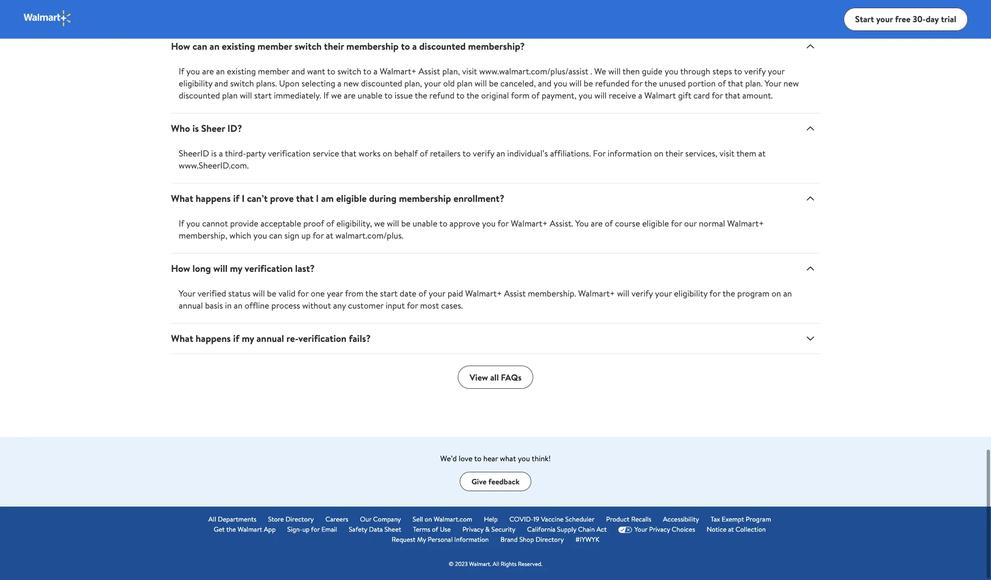 Task type: locate. For each thing, give the bounding box(es) containing it.
plans.
[[256, 77, 277, 89]]

what happens if i can't prove that i am eligible during membership enrollment? image
[[805, 193, 817, 204]]

your down recalls
[[635, 525, 648, 534]]

assist left old at the left of page
[[419, 65, 440, 77]]

enrollment?
[[454, 192, 505, 205]]

2 vertical spatial are
[[591, 217, 603, 230]]

2 vertical spatial if
[[179, 217, 184, 230]]

recalls
[[631, 515, 652, 524]]

directory
[[286, 515, 314, 524], [536, 535, 564, 545]]

walmart+ inside the if you are an existing member and want to switch to a walmart+ assist plan, visit www.walmart.com/plus/assist . we will then guide you through steps to verify your eligibility and switch plans. upon selecting a new discounted plan, your old plan will be canceled, and you will be refunded for the unused portion of that plan. your new discounted plan will start immediately. if we are unable to issue the refund to the original form of payment, you will receive a walmart gift card for that amount.
[[380, 65, 417, 77]]

eligibility inside your verified status will be valid for one year from the start date of your paid walmart+ assist membership. walmart+ will verify your eligibility for the program on an annual basis in an offline process without any customer input for most cases.
[[674, 287, 708, 300]]

old
[[443, 77, 455, 89]]

canceled,
[[501, 77, 536, 89]]

behalf
[[394, 147, 418, 159]]

1 if from the top
[[233, 192, 239, 205]]

unable inside the if you are an existing member and want to switch to a walmart+ assist plan, visit www.walmart.com/plus/assist . we will then guide you through steps to verify your eligibility and switch plans. upon selecting a new discounted plan, your old plan will be canceled, and you will be refunded for the unused portion of that plan. your new discounted plan will start immediately. if we are unable to issue the refund to the original form of payment, you will receive a walmart gift card for that amount.
[[358, 89, 383, 101]]

my for annual
[[242, 332, 254, 345]]

1 horizontal spatial assist
[[504, 287, 526, 300]]

0 horizontal spatial assist
[[419, 65, 440, 77]]

of right the 'proof'
[[326, 217, 334, 230]]

1 vertical spatial up
[[302, 525, 310, 534]]

their inside sheerid is a third-party verification service that works on behalf of retailers to verify an individual's affiliations. for information on their services, visit them at www.sheerid.com.
[[666, 147, 683, 159]]

if for existing
[[179, 65, 184, 77]]

0 horizontal spatial discounted
[[179, 89, 220, 101]]

0 horizontal spatial your
[[179, 287, 196, 300]]

1 horizontal spatial i
[[316, 192, 319, 205]]

how for how long will my verification last?
[[171, 262, 190, 275]]

your
[[877, 13, 893, 25], [768, 65, 785, 77], [424, 77, 441, 89], [429, 287, 446, 300], [655, 287, 672, 300]]

1 vertical spatial all
[[493, 560, 500, 568]]

plan,
[[442, 65, 460, 77], [405, 77, 422, 89]]

eligible right am
[[336, 192, 367, 205]]

services,
[[686, 147, 718, 159]]

prove
[[270, 192, 294, 205]]

2 horizontal spatial discounted
[[419, 40, 466, 53]]

is right sheerid
[[211, 147, 217, 159]]

our company
[[360, 515, 401, 524]]

0 vertical spatial eligible
[[336, 192, 367, 205]]

1 how from the top
[[171, 40, 190, 53]]

then
[[623, 65, 640, 77]]

at right the 'proof'
[[326, 230, 333, 242]]

1 vertical spatial annual
[[257, 332, 284, 345]]

assist left membership.
[[504, 287, 526, 300]]

individual's
[[507, 147, 548, 159]]

0 horizontal spatial directory
[[286, 515, 314, 524]]

0 horizontal spatial visit
[[462, 65, 477, 77]]

0 vertical spatial directory
[[286, 515, 314, 524]]

supply
[[557, 525, 577, 534]]

1 horizontal spatial visit
[[720, 147, 735, 159]]

0 horizontal spatial verify
[[473, 147, 495, 159]]

switch
[[295, 40, 322, 53], [338, 65, 361, 77], [230, 77, 254, 89]]

for left program
[[710, 287, 721, 300]]

0 horizontal spatial walmart
[[238, 525, 262, 534]]

assist
[[419, 65, 440, 77], [504, 287, 526, 300]]

up inside sign-up for email link
[[302, 525, 310, 534]]

visit right old at the left of page
[[462, 65, 477, 77]]

0 horizontal spatial at
[[326, 230, 333, 242]]

0 horizontal spatial new
[[344, 77, 359, 89]]

view all faqs
[[470, 371, 522, 383]]

0 vertical spatial up
[[302, 230, 311, 242]]

accessibility link
[[663, 515, 699, 525]]

0 vertical spatial walmart
[[645, 89, 676, 101]]

0 vertical spatial start
[[254, 89, 272, 101]]

walmart down departments on the bottom of the page
[[238, 525, 262, 534]]

we right immediately.
[[331, 89, 342, 101]]

the down all departments
[[226, 525, 236, 534]]

their
[[324, 40, 344, 53], [666, 147, 683, 159]]

0 horizontal spatial is
[[193, 122, 199, 135]]

happens up cannot in the left top of the page
[[196, 192, 231, 205]]

verification down without
[[298, 332, 347, 345]]

0 vertical spatial unable
[[358, 89, 383, 101]]

one
[[311, 287, 325, 300]]

assist inside the if you are an existing member and want to switch to a walmart+ assist plan, visit www.walmart.com/plus/assist . we will then guide you through steps to verify your eligibility and switch plans. upon selecting a new discounted plan, your old plan will be canceled, and you will be refunded for the unused portion of that plan. your new discounted plan will start immediately. if we are unable to issue the refund to the original form of payment, you will receive a walmart gift card for that amount.
[[419, 65, 440, 77]]

unable left approve
[[413, 217, 438, 230]]

0 horizontal spatial privacy
[[463, 525, 484, 534]]

brand shop directory
[[501, 535, 564, 545]]

to inside if you cannot provide acceptable proof of eligibility, we will be unable to approve you for walmart+ assist. you are of course eligible for our normal walmart+ membership, which you can sign up for at walmart.com/plus.
[[440, 217, 448, 230]]

their left services,
[[666, 147, 683, 159]]

switch left plans.
[[230, 77, 254, 89]]

verify inside the if you are an existing member and want to switch to a walmart+ assist plan, visit www.walmart.com/plus/assist . we will then guide you through steps to verify your eligibility and switch plans. upon selecting a new discounted plan, your old plan will be canceled, and you will be refunded for the unused portion of that plan. your new discounted plan will start immediately. if we are unable to issue the refund to the original form of payment, you will receive a walmart gift card for that amount.
[[745, 65, 766, 77]]

the right issue
[[415, 89, 428, 101]]

an
[[210, 40, 220, 53], [216, 65, 225, 77], [497, 147, 505, 159], [784, 287, 792, 300], [234, 300, 243, 312]]

2 what from the top
[[171, 332, 193, 345]]

tax
[[711, 515, 720, 524]]

walmart inside tax exempt program get the walmart app
[[238, 525, 262, 534]]

sign
[[284, 230, 299, 242]]

refund
[[430, 89, 455, 101]]

and left plans.
[[215, 77, 228, 89]]

at right them
[[759, 147, 766, 159]]

1 vertical spatial their
[[666, 147, 683, 159]]

assist inside your verified status will be valid for one year from the start date of your paid walmart+ assist membership. walmart+ will verify your eligibility for the program on an annual basis in an offline process without any customer input for most cases.
[[504, 287, 526, 300]]

of left use
[[432, 525, 438, 534]]

visit left them
[[720, 147, 735, 159]]

directory up sign-
[[286, 515, 314, 524]]

1 vertical spatial membership
[[399, 192, 451, 205]]

id?
[[227, 122, 242, 135]]

1 vertical spatial walmart
[[238, 525, 262, 534]]

sell on walmart.com link
[[413, 515, 473, 525]]

1 vertical spatial are
[[344, 89, 356, 101]]

i left can't
[[242, 192, 245, 205]]

most
[[420, 300, 439, 312]]

if down status
[[233, 332, 239, 345]]

is right "who"
[[193, 122, 199, 135]]

give feedback button
[[460, 472, 531, 491]]

annual left re-
[[257, 332, 284, 345]]

privacy up information
[[463, 525, 484, 534]]

help link
[[484, 515, 498, 525]]

1 horizontal spatial their
[[666, 147, 683, 159]]

at down exempt
[[729, 525, 734, 534]]

who is sheer id? image
[[805, 123, 817, 134]]

verification right party
[[268, 147, 311, 159]]

sheet
[[385, 525, 401, 534]]

walmart left gift
[[645, 89, 676, 101]]

is inside sheerid is a third-party verification service that works on behalf of retailers to verify an individual's affiliations. for information on their services, visit them at www.sheerid.com.
[[211, 147, 217, 159]]

privacy choices icon image
[[619, 526, 633, 533]]

0 horizontal spatial i
[[242, 192, 245, 205]]

if left can't
[[233, 192, 239, 205]]

0 vertical spatial if
[[179, 65, 184, 77]]

at inside "notice at collection request my personal information"
[[729, 525, 734, 534]]

verify inside sheerid is a third-party verification service that works on behalf of retailers to verify an individual's affiliations. for information on their services, visit them at www.sheerid.com.
[[473, 147, 495, 159]]

their up want
[[324, 40, 344, 53]]

start left date
[[380, 287, 398, 300]]

of right date
[[419, 287, 427, 300]]

verification up valid
[[245, 262, 293, 275]]

company
[[373, 515, 401, 524]]

of inside your verified status will be valid for one year from the start date of your paid walmart+ assist membership. walmart+ will verify your eligibility for the program on an annual basis in an offline process without any customer input for most cases.
[[419, 287, 427, 300]]

selecting
[[302, 77, 335, 89]]

1 what from the top
[[171, 192, 193, 205]]

walmart+ right 'paid'
[[465, 287, 502, 300]]

careers
[[326, 515, 349, 524]]

your right 'plan.'
[[765, 77, 782, 89]]

1 vertical spatial your
[[179, 287, 196, 300]]

new
[[344, 77, 359, 89], [784, 77, 799, 89]]

course
[[615, 217, 640, 230]]

1 vertical spatial happens
[[196, 332, 231, 345]]

want
[[307, 65, 325, 77]]

0 vertical spatial we
[[331, 89, 342, 101]]

0 vertical spatial assist
[[419, 65, 440, 77]]

of right 'behalf'
[[420, 147, 428, 159]]

start left upon
[[254, 89, 272, 101]]

what happens if my annual re-verification fails? image
[[805, 333, 817, 345]]

0 vertical spatial your
[[765, 77, 782, 89]]

your inside the if you are an existing member and want to switch to a walmart+ assist plan, visit www.walmart.com/plus/assist . we will then guide you through steps to verify your eligibility and switch plans. upon selecting a new discounted plan, your old plan will be canceled, and you will be refunded for the unused portion of that plan. your new discounted plan will start immediately. if we are unable to issue the refund to the original form of payment, you will receive a walmart gift card for that amount.
[[765, 77, 782, 89]]

0 vertical spatial how
[[171, 40, 190, 53]]

of right form
[[532, 89, 540, 101]]

1 horizontal spatial are
[[344, 89, 356, 101]]

0 horizontal spatial we
[[331, 89, 342, 101]]

if for i
[[233, 192, 239, 205]]

0 horizontal spatial their
[[324, 40, 344, 53]]

year
[[327, 287, 343, 300]]

1 horizontal spatial verify
[[632, 287, 653, 300]]

provide
[[230, 217, 258, 230]]

and right 'canceled,' in the top of the page
[[538, 77, 552, 89]]

receive
[[609, 89, 636, 101]]

steps
[[713, 65, 732, 77]]

1 new from the left
[[344, 77, 359, 89]]

0 vertical spatial at
[[759, 147, 766, 159]]

request
[[392, 535, 416, 545]]

#iywyk link
[[576, 535, 600, 545]]

0 vertical spatial verification
[[268, 147, 311, 159]]

walmart+ right membership.
[[578, 287, 615, 300]]

switch down how can an existing member switch their membership to a discounted membership?
[[338, 65, 361, 77]]

sell on walmart.com
[[413, 515, 473, 524]]

1 horizontal spatial at
[[729, 525, 734, 534]]

the inside tax exempt program get the walmart app
[[226, 525, 236, 534]]

if you cannot provide acceptable proof of eligibility, we will be unable to approve you for walmart+ assist. you are of course eligible for our normal walmart+ membership, which you can sign up for at walmart.com/plus.
[[179, 217, 764, 242]]

walmart+ up issue
[[380, 65, 417, 77]]

on right program
[[772, 287, 781, 300]]

0 vertical spatial are
[[202, 65, 214, 77]]

hear
[[484, 453, 498, 464]]

start
[[254, 89, 272, 101], [380, 287, 398, 300]]

store
[[268, 515, 284, 524]]

1 vertical spatial directory
[[536, 535, 564, 545]]

1 horizontal spatial eligible
[[642, 217, 669, 230]]

0 horizontal spatial can
[[193, 40, 207, 53]]

your inside your verified status will be valid for one year from the start date of your paid walmart+ assist membership. walmart+ will verify your eligibility for the program on an annual basis in an offline process without any customer input for most cases.
[[179, 287, 196, 300]]

happens down basis
[[196, 332, 231, 345]]

to
[[401, 40, 410, 53], [327, 65, 335, 77], [363, 65, 372, 77], [734, 65, 743, 77], [385, 89, 393, 101], [457, 89, 465, 101], [463, 147, 471, 159], [440, 217, 448, 230], [474, 453, 482, 464]]

all up get on the left of the page
[[209, 515, 216, 524]]

1 happens from the top
[[196, 192, 231, 205]]

status
[[228, 287, 251, 300]]

0 vertical spatial annual
[[179, 300, 203, 312]]

be inside your verified status will be valid for one year from the start date of your paid walmart+ assist membership. walmart+ will verify your eligibility for the program on an annual basis in an offline process without any customer input for most cases.
[[267, 287, 276, 300]]

what for what happens if i can't prove that i am eligible during membership enrollment?
[[171, 192, 193, 205]]

we right eligibility,
[[374, 217, 385, 230]]

annual
[[179, 300, 203, 312], [257, 332, 284, 345]]

2 horizontal spatial are
[[591, 217, 603, 230]]

fails?
[[349, 332, 371, 345]]

re-
[[286, 332, 298, 345]]

sign-
[[287, 525, 302, 534]]

1 vertical spatial can
[[269, 230, 282, 242]]

1 horizontal spatial privacy
[[649, 525, 670, 534]]

and left want
[[292, 65, 305, 77]]

0 vertical spatial verify
[[745, 65, 766, 77]]

2 how from the top
[[171, 262, 190, 275]]

of inside terms of use link
[[432, 525, 438, 534]]

0 vertical spatial eligibility
[[179, 77, 212, 89]]

plan, left refund
[[405, 77, 422, 89]]

2 vertical spatial your
[[635, 525, 648, 534]]

of
[[718, 77, 726, 89], [532, 89, 540, 101], [420, 147, 428, 159], [326, 217, 334, 230], [605, 217, 613, 230], [419, 287, 427, 300], [432, 525, 438, 534]]

privacy
[[463, 525, 484, 534], [649, 525, 670, 534]]

0 vertical spatial my
[[230, 262, 242, 275]]

form
[[511, 89, 530, 101]]

we
[[595, 65, 607, 77]]

0 horizontal spatial and
[[215, 77, 228, 89]]

on
[[383, 147, 392, 159], [654, 147, 664, 159], [772, 287, 781, 300], [425, 515, 432, 524]]

2 horizontal spatial verify
[[745, 65, 766, 77]]

covid-19 vaccine scheduler link
[[510, 515, 595, 525]]

member up plans.
[[258, 40, 292, 53]]

my down offline
[[242, 332, 254, 345]]

2 horizontal spatial your
[[765, 77, 782, 89]]

plan right old at the left of page
[[457, 77, 473, 89]]

1 horizontal spatial unable
[[413, 217, 438, 230]]

eligible right course in the top right of the page
[[642, 217, 669, 230]]

of left course in the top right of the page
[[605, 217, 613, 230]]

1 vertical spatial eligibility
[[674, 287, 708, 300]]

safety
[[349, 525, 367, 534]]

all left rights
[[493, 560, 500, 568]]

2 if from the top
[[233, 332, 239, 345]]

0 vertical spatial what
[[171, 192, 193, 205]]

1 horizontal spatial can
[[269, 230, 282, 242]]

1 horizontal spatial plan
[[457, 77, 473, 89]]

plan up id?
[[222, 89, 238, 101]]

safety data sheet
[[349, 525, 401, 534]]

annual inside your verified status will be valid for one year from the start date of your paid walmart+ assist membership. walmart+ will verify your eligibility for the program on an annual basis in an offline process without any customer input for most cases.
[[179, 300, 203, 312]]

my up status
[[230, 262, 242, 275]]

switch up want
[[295, 40, 322, 53]]

on right sell
[[425, 515, 432, 524]]

0 horizontal spatial switch
[[230, 77, 254, 89]]

2 vertical spatial verification
[[298, 332, 347, 345]]

0 vertical spatial visit
[[462, 65, 477, 77]]

1 vertical spatial my
[[242, 332, 254, 345]]

the left the original
[[467, 89, 479, 101]]

plan, up refund
[[442, 65, 460, 77]]

2 happens from the top
[[196, 332, 231, 345]]

1 vertical spatial member
[[258, 65, 290, 77]]

1 horizontal spatial plan,
[[442, 65, 460, 77]]

0 horizontal spatial all
[[209, 515, 216, 524]]

works
[[359, 147, 381, 159]]

existing inside the if you are an existing member and want to switch to a walmart+ assist plan, visit www.walmart.com/plus/assist . we will then guide you through steps to verify your eligibility and switch plans. upon selecting a new discounted plan, your old plan will be canceled, and you will be refunded for the unused portion of that plan. your new discounted plan will start immediately. if we are unable to issue the refund to the original form of payment, you will receive a walmart gift card for that amount.
[[227, 65, 256, 77]]

if
[[179, 65, 184, 77], [324, 89, 329, 101], [179, 217, 184, 230]]

are inside if you cannot provide acceptable proof of eligibility, we will be unable to approve you for walmart+ assist. you are of course eligible for our normal walmart+ membership, which you can sign up for at walmart.com/plus.
[[591, 217, 603, 230]]

for right sign
[[313, 230, 324, 242]]

new right amount.
[[784, 77, 799, 89]]

privacy down recalls
[[649, 525, 670, 534]]

0 vertical spatial happens
[[196, 192, 231, 205]]

walmart
[[645, 89, 676, 101], [238, 525, 262, 534]]

1 vertical spatial verify
[[473, 147, 495, 159]]

for left most
[[407, 300, 418, 312]]

act
[[597, 525, 607, 534]]

1 vertical spatial is
[[211, 147, 217, 159]]

our company link
[[360, 515, 401, 525]]

0 horizontal spatial eligibility
[[179, 77, 212, 89]]

without
[[302, 300, 331, 312]]

if inside if you cannot provide acceptable proof of eligibility, we will be unable to approve you for walmart+ assist. you are of course eligible for our normal walmart+ membership, which you can sign up for at walmart.com/plus.
[[179, 217, 184, 230]]

up down 'store directory'
[[302, 525, 310, 534]]

member up immediately.
[[258, 65, 290, 77]]

guide
[[642, 65, 663, 77]]

2 vertical spatial verify
[[632, 287, 653, 300]]

new right selecting
[[344, 77, 359, 89]]

the
[[645, 77, 657, 89], [415, 89, 428, 101], [467, 89, 479, 101], [366, 287, 378, 300], [723, 287, 736, 300], [226, 525, 236, 534]]

start
[[856, 13, 874, 25]]

1 vertical spatial assist
[[504, 287, 526, 300]]

1 horizontal spatial walmart
[[645, 89, 676, 101]]

1 horizontal spatial all
[[493, 560, 500, 568]]

unable left issue
[[358, 89, 383, 101]]

for right "refunded"
[[632, 77, 643, 89]]

program
[[746, 515, 771, 524]]

2 privacy from the left
[[649, 525, 670, 534]]

basis
[[205, 300, 223, 312]]

1 horizontal spatial start
[[380, 287, 398, 300]]

be
[[489, 77, 499, 89], [584, 77, 593, 89], [401, 217, 411, 230], [267, 287, 276, 300]]

california supply chain act
[[527, 525, 607, 534]]

1 vertical spatial what
[[171, 332, 193, 345]]

i left am
[[316, 192, 319, 205]]

1 horizontal spatial your
[[635, 525, 648, 534]]

we
[[331, 89, 342, 101], [374, 217, 385, 230]]

directory down california
[[536, 535, 564, 545]]

visit inside the if you are an existing member and want to switch to a walmart+ assist plan, visit www.walmart.com/plus/assist . we will then guide you through steps to verify your eligibility and switch plans. upon selecting a new discounted plan, your old plan will be canceled, and you will be refunded for the unused portion of that plan. your new discounted plan will start immediately. if we are unable to issue the refund to the original form of payment, you will receive a walmart gift card for that amount.
[[462, 65, 477, 77]]

member
[[258, 40, 292, 53], [258, 65, 290, 77]]

last?
[[295, 262, 315, 275]]

annual left basis
[[179, 300, 203, 312]]

unable inside if you cannot provide acceptable proof of eligibility, we will be unable to approve you for walmart+ assist. you are of course eligible for our normal walmart+ membership, which you can sign up for at walmart.com/plus.
[[413, 217, 438, 230]]

1 vertical spatial visit
[[720, 147, 735, 159]]

1 vertical spatial eligible
[[642, 217, 669, 230]]

eligibility inside the if you are an existing member and want to switch to a walmart+ assist plan, visit www.walmart.com/plus/assist . we will then guide you through steps to verify your eligibility and switch plans. upon selecting a new discounted plan, your old plan will be canceled, and you will be refunded for the unused portion of that plan. your new discounted plan will start immediately. if we are unable to issue the refund to the original form of payment, you will receive a walmart gift card for that amount.
[[179, 77, 212, 89]]

© 2023 walmart. all rights reserved.
[[449, 560, 543, 568]]

your left the verified
[[179, 287, 196, 300]]

that
[[728, 77, 744, 89], [725, 89, 741, 101], [341, 147, 357, 159], [296, 192, 314, 205]]

0 horizontal spatial annual
[[179, 300, 203, 312]]

up right sign
[[302, 230, 311, 242]]

the left program
[[723, 287, 736, 300]]

1 horizontal spatial we
[[374, 217, 385, 230]]

0 horizontal spatial start
[[254, 89, 272, 101]]



Task type: vqa. For each thing, say whether or not it's contained in the screenshot.
"4" associated with 4
no



Task type: describe. For each thing, give the bounding box(es) containing it.
we inside the if you are an existing member and want to switch to a walmart+ assist plan, visit www.walmart.com/plus/assist . we will then guide you through steps to verify your eligibility and switch plans. upon selecting a new discounted plan, your old plan will be canceled, and you will be refunded for the unused portion of that plan. your new discounted plan will start immediately. if we are unable to issue the refund to the original form of payment, you will receive a walmart gift card for that amount.
[[331, 89, 342, 101]]

them
[[737, 147, 757, 159]]

exempt
[[722, 515, 744, 524]]

immediately.
[[274, 89, 321, 101]]

brand
[[501, 535, 518, 545]]

for down enrollment?
[[498, 217, 509, 230]]

start inside your verified status will be valid for one year from the start date of your paid walmart+ assist membership. walmart+ will verify your eligibility for the program on an annual basis in an offline process without any customer input for most cases.
[[380, 287, 398, 300]]

cannot
[[202, 217, 228, 230]]

vaccine
[[541, 515, 564, 524]]

help
[[484, 515, 498, 524]]

0 horizontal spatial plan
[[222, 89, 238, 101]]

collection
[[736, 525, 766, 534]]

customer
[[348, 300, 384, 312]]

1 privacy from the left
[[463, 525, 484, 534]]

sign-up for email
[[287, 525, 337, 534]]

any
[[333, 300, 346, 312]]

privacy & security link
[[463, 525, 516, 535]]

0 vertical spatial can
[[193, 40, 207, 53]]

an inside sheerid is a third-party verification service that works on behalf of retailers to verify an individual's affiliations. for information on their services, visit them at www.sheerid.com.
[[497, 147, 505, 159]]

how for how can an existing member switch their membership to a discounted membership?
[[171, 40, 190, 53]]

at inside if you cannot provide acceptable proof of eligibility, we will be unable to approve you for walmart+ assist. you are of course eligible for our normal walmart+ membership, which you can sign up for at walmart.com/plus.
[[326, 230, 333, 242]]

data
[[369, 525, 383, 534]]

walmart+ right normal
[[728, 217, 764, 230]]

1 vertical spatial if
[[324, 89, 329, 101]]

happens for i
[[196, 192, 231, 205]]

your verified status will be valid for one year from the start date of your paid walmart+ assist membership. walmart+ will verify your eligibility for the program on an annual basis in an offline process without any customer input for most cases.
[[179, 287, 792, 312]]

0 vertical spatial all
[[209, 515, 216, 524]]

service
[[313, 147, 339, 159]]

long
[[193, 262, 211, 275]]

what for what happens if my annual re-verification fails?
[[171, 332, 193, 345]]

we'd
[[440, 453, 457, 464]]

reserved.
[[518, 560, 543, 568]]

walmart.com/plus.
[[336, 230, 404, 242]]

offline
[[245, 300, 269, 312]]

in
[[225, 300, 232, 312]]

0 vertical spatial existing
[[222, 40, 255, 53]]

your inside button
[[877, 13, 893, 25]]

2023
[[455, 560, 468, 568]]

card
[[694, 89, 710, 101]]

1 i from the left
[[242, 192, 245, 205]]

at inside sheerid is a third-party verification service that works on behalf of retailers to verify an individual's affiliations. for information on their services, visit them at www.sheerid.com.
[[759, 147, 766, 159]]

how long will my verification last? image
[[805, 263, 817, 274]]

sell
[[413, 515, 423, 524]]

walmart+ left assist.
[[511, 217, 548, 230]]

www.sheerid.com.
[[179, 159, 249, 172]]

walmart plus image
[[23, 9, 72, 27]]

walmart.
[[469, 560, 492, 568]]

2 horizontal spatial switch
[[338, 65, 361, 77]]

will inside if you cannot provide acceptable proof of eligibility, we will be unable to approve you for walmart+ assist. you are of course eligible for our normal walmart+ membership, which you can sign up for at walmart.com/plus.
[[387, 217, 399, 230]]

view all faqs link
[[458, 366, 533, 389]]

start your free 30-day trial button
[[844, 8, 968, 31]]

cases.
[[441, 300, 463, 312]]

privacy & security
[[463, 525, 516, 534]]

love
[[459, 453, 473, 464]]

issue
[[395, 89, 413, 101]]

is for who
[[193, 122, 199, 135]]

for left our
[[671, 217, 682, 230]]

of right portion
[[718, 77, 726, 89]]

&
[[485, 525, 490, 534]]

of inside sheerid is a third-party verification service that works on behalf of retailers to verify an individual's affiliations. for information on their services, visit them at www.sheerid.com.
[[420, 147, 428, 159]]

2 new from the left
[[784, 77, 799, 89]]

what
[[500, 453, 516, 464]]

my for verification
[[230, 262, 242, 275]]

happens for my
[[196, 332, 231, 345]]

app
[[264, 525, 276, 534]]

walmart inside the if you are an existing member and want to switch to a walmart+ assist plan, visit www.walmart.com/plus/assist . we will then guide you through steps to verify your eligibility and switch plans. upon selecting a new discounted plan, your old plan will be canceled, and you will be refunded for the unused portion of that plan. your new discounted plan will start immediately. if we are unable to issue the refund to the original form of payment, you will receive a walmart gift card for that amount.
[[645, 89, 676, 101]]

1 horizontal spatial switch
[[295, 40, 322, 53]]

a inside sheerid is a third-party verification service that works on behalf of retailers to verify an individual's affiliations. for information on their services, visit them at www.sheerid.com.
[[219, 147, 223, 159]]

start inside the if you are an existing member and want to switch to a walmart+ assist plan, visit www.walmart.com/plus/assist . we will then guide you through steps to verify your eligibility and switch plans. upon selecting a new discounted plan, your old plan will be canceled, and you will be refunded for the unused portion of that plan. your new discounted plan will start immediately. if we are unable to issue the refund to the original form of payment, you will receive a walmart gift card for that amount.
[[254, 89, 272, 101]]

up inside if you cannot provide acceptable proof of eligibility, we will be unable to approve you for walmart+ assist. you are of course eligible for our normal walmart+ membership, which you can sign up for at walmart.com/plus.
[[302, 230, 311, 242]]

program
[[738, 287, 770, 300]]

visit inside sheerid is a third-party verification service that works on behalf of retailers to verify an individual's affiliations. for information on their services, visit them at www.sheerid.com.
[[720, 147, 735, 159]]

start your free 30-day trial
[[856, 13, 957, 25]]

2 i from the left
[[316, 192, 319, 205]]

your privacy choices link
[[619, 525, 695, 535]]

product
[[606, 515, 630, 524]]

an inside the if you are an existing member and want to switch to a walmart+ assist plan, visit www.walmart.com/plus/assist . we will then guide you through steps to verify your eligibility and switch plans. upon selecting a new discounted plan, your old plan will be canceled, and you will be refunded for the unused portion of that plan. your new discounted plan will start immediately. if we are unable to issue the refund to the original form of payment, you will receive a walmart gift card for that amount.
[[216, 65, 225, 77]]

0 horizontal spatial eligible
[[336, 192, 367, 205]]

your for your verified status will be valid for one year from the start date of your paid walmart+ assist membership. walmart+ will verify your eligibility for the program on an annual basis in an offline process without any customer input for most cases.
[[179, 287, 196, 300]]

membership?
[[468, 40, 525, 53]]

verify inside your verified status will be valid for one year from the start date of your paid walmart+ assist membership. walmart+ will verify your eligibility for the program on an annual basis in an offline process without any customer input for most cases.
[[632, 287, 653, 300]]

1 horizontal spatial annual
[[257, 332, 284, 345]]

0 vertical spatial membership
[[346, 40, 399, 53]]

brand shop directory link
[[501, 535, 564, 545]]

we inside if you cannot provide acceptable proof of eligibility, we will be unable to approve you for walmart+ assist. you are of course eligible for our normal walmart+ membership, which you can sign up for at walmart.com/plus.
[[374, 217, 385, 230]]

feedback
[[489, 476, 520, 487]]

is for sheerid
[[211, 147, 217, 159]]

what happens if i can't prove that i am eligible during membership enrollment?
[[171, 192, 505, 205]]

on inside "link"
[[425, 515, 432, 524]]

the left unused
[[645, 77, 657, 89]]

for left one
[[298, 287, 309, 300]]

our
[[684, 217, 697, 230]]

www.walmart.com/plus/assist
[[479, 65, 589, 77]]

normal
[[699, 217, 725, 230]]

your for your privacy choices
[[635, 525, 648, 534]]

sheerid
[[179, 147, 209, 159]]

free
[[895, 13, 911, 25]]

tax exempt program get the walmart app
[[214, 515, 771, 534]]

on right information
[[654, 147, 664, 159]]

sign-up for email link
[[287, 525, 337, 535]]

can't
[[247, 192, 268, 205]]

0 horizontal spatial plan,
[[405, 77, 422, 89]]

party
[[246, 147, 266, 159]]

the right from
[[366, 287, 378, 300]]

payment,
[[542, 89, 577, 101]]

process
[[271, 300, 300, 312]]

0 vertical spatial member
[[258, 40, 292, 53]]

valid
[[279, 287, 296, 300]]

1 vertical spatial verification
[[245, 262, 293, 275]]

2 horizontal spatial and
[[538, 77, 552, 89]]

30-
[[913, 13, 926, 25]]

who is sheer id?
[[171, 122, 242, 135]]

on inside your verified status will be valid for one year from the start date of your paid walmart+ assist membership. walmart+ will verify your eligibility for the program on an annual basis in an offline process without any customer input for most cases.
[[772, 287, 781, 300]]

1 horizontal spatial discounted
[[361, 77, 402, 89]]

member inside the if you are an existing member and want to switch to a walmart+ assist plan, visit www.walmart.com/plus/assist . we will then guide you through steps to verify your eligibility and switch plans. upon selecting a new discounted plan, your old plan will be canceled, and you will be refunded for the unused portion of that plan. your new discounted plan will start immediately. if we are unable to issue the refund to the original form of payment, you will receive a walmart gift card for that amount.
[[258, 65, 290, 77]]

eligible inside if you cannot provide acceptable proof of eligibility, we will be unable to approve you for walmart+ assist. you are of course eligible for our normal walmart+ membership, which you can sign up for at walmart.com/plus.
[[642, 217, 669, 230]]

if for my
[[233, 332, 239, 345]]

terms of use
[[413, 525, 451, 534]]

your privacy choices
[[635, 525, 695, 534]]

how can an existing member switch their membership to a discounted membership?
[[171, 40, 525, 53]]

original
[[481, 89, 509, 101]]

all
[[490, 371, 499, 383]]

how can an existing member switch their membership to a discounted membership? image
[[805, 41, 817, 52]]

on right works
[[383, 147, 392, 159]]

.
[[591, 65, 592, 77]]

for left email on the left bottom
[[311, 525, 320, 534]]

can inside if you cannot provide acceptable proof of eligibility, we will be unable to approve you for walmart+ assist. you are of course eligible for our normal walmart+ membership, which you can sign up for at walmart.com/plus.
[[269, 230, 282, 242]]

portion
[[688, 77, 716, 89]]

to inside sheerid is a third-party verification service that works on behalf of retailers to verify an individual's affiliations. for information on their services, visit them at www.sheerid.com.
[[463, 147, 471, 159]]

covid-
[[510, 515, 534, 524]]

use
[[440, 525, 451, 534]]

terms
[[413, 525, 431, 534]]

be inside if you cannot provide acceptable proof of eligibility, we will be unable to approve you for walmart+ assist. you are of course eligible for our normal walmart+ membership, which you can sign up for at walmart.com/plus.
[[401, 217, 411, 230]]

acceptable
[[261, 217, 301, 230]]

membership.
[[528, 287, 576, 300]]

0 horizontal spatial are
[[202, 65, 214, 77]]

tax exempt program link
[[711, 515, 771, 525]]

verification inside sheerid is a third-party verification service that works on behalf of retailers to verify an individual's affiliations. for information on their services, visit them at www.sheerid.com.
[[268, 147, 311, 159]]

1 horizontal spatial and
[[292, 65, 305, 77]]

for right card
[[712, 89, 723, 101]]

©
[[449, 560, 454, 568]]

that inside sheerid is a third-party verification service that works on behalf of retailers to verify an individual's affiliations. for information on their services, visit them at www.sheerid.com.
[[341, 147, 357, 159]]

notice
[[707, 525, 727, 534]]

terms of use link
[[413, 525, 451, 535]]

0 vertical spatial their
[[324, 40, 344, 53]]

all departments link
[[209, 515, 257, 525]]

1 horizontal spatial directory
[[536, 535, 564, 545]]

request my personal information link
[[392, 535, 489, 545]]

accessibility
[[663, 515, 699, 524]]

am
[[321, 192, 334, 205]]

if for i
[[179, 217, 184, 230]]

we'd love to hear what you think!
[[440, 453, 551, 464]]

notice at collection request my personal information
[[392, 525, 766, 545]]



